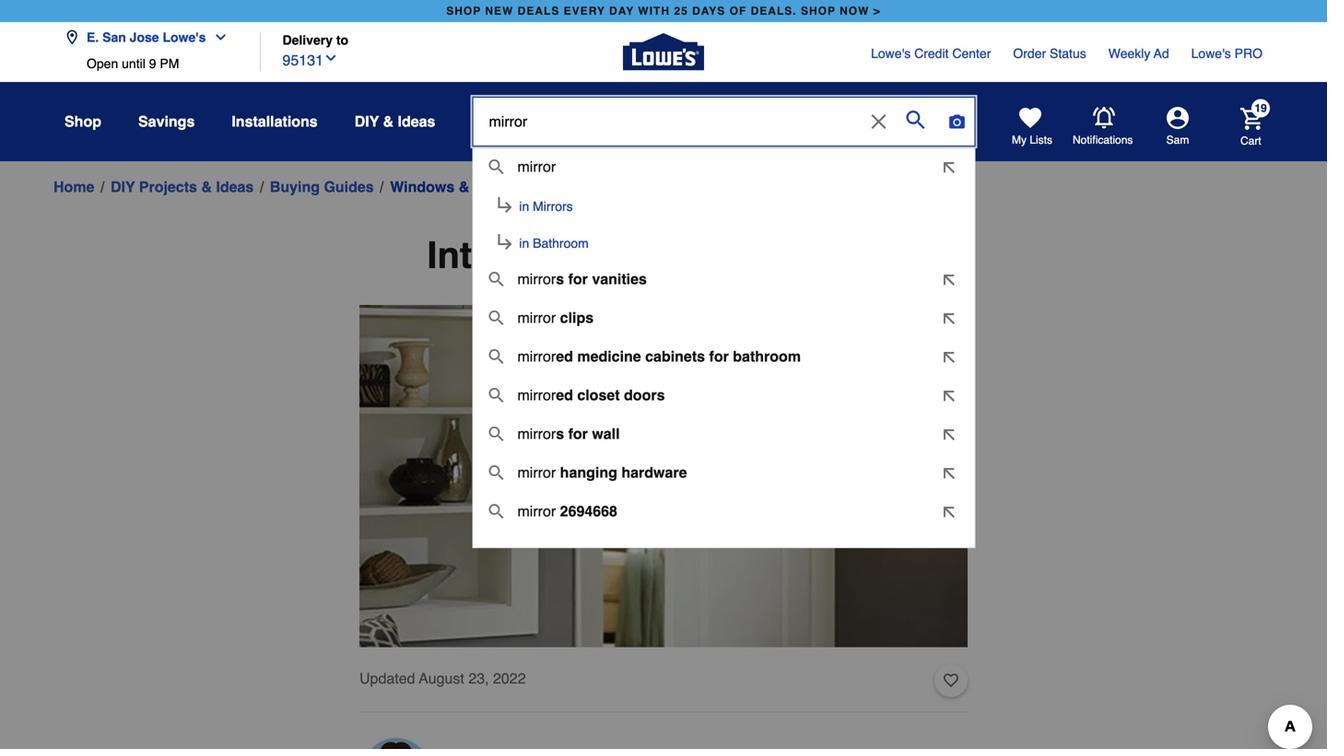Task type: locate. For each thing, give the bounding box(es) containing it.
home link
[[53, 176, 94, 198]]

mirror for mirror ed closet doors
[[517, 387, 556, 404]]

diy for diy projects & ideas
[[111, 178, 135, 195]]

1 horizontal spatial ideas
[[398, 113, 435, 130]]

search image
[[906, 111, 925, 129]]

sam button
[[1134, 107, 1222, 147]]

status
[[1050, 46, 1086, 61]]

order status
[[1013, 46, 1086, 61]]

0 horizontal spatial shop
[[446, 5, 481, 18]]

lowe's left credit
[[871, 46, 911, 61]]

2 subitem arrow image from the top
[[493, 230, 516, 253]]

diy
[[355, 113, 379, 130], [111, 178, 135, 195]]

location image
[[65, 30, 79, 45]]

my lists
[[1012, 134, 1052, 147]]

lowe's
[[163, 30, 206, 45], [871, 46, 911, 61], [1191, 46, 1231, 61]]

2 s from the top
[[556, 425, 564, 442]]

ideas up windows
[[398, 113, 435, 130]]

subitem arrow image for in bathroom
[[493, 230, 516, 253]]

s for s for wall
[[556, 425, 564, 442]]

7 search icon image from the top
[[489, 465, 504, 480]]

0 horizontal spatial chevron down image
[[206, 30, 228, 45]]

5 mirror from the top
[[517, 387, 556, 404]]

lowe's pro link
[[1191, 44, 1263, 63]]

mirror link
[[489, 149, 968, 186], [517, 150, 934, 185], [517, 156, 934, 178]]

8 search icon image from the top
[[489, 504, 504, 519]]

lowe's inside button
[[163, 30, 206, 45]]

0 horizontal spatial diy
[[111, 178, 135, 195]]

lists
[[1030, 134, 1052, 147]]

& inside 'diy & ideas' button
[[383, 113, 394, 130]]

ideas inside 'diy & ideas' button
[[398, 113, 435, 130]]

shop new deals every day with 25 days of deals. shop now >
[[446, 5, 881, 18]]

mirror for mirror
[[517, 158, 556, 175]]

mirror down the mirror ed closet doors
[[517, 425, 556, 442]]

mirror for mirror 2694668
[[517, 503, 556, 520]]

wall
[[592, 425, 620, 442]]

2 mirror from the top
[[517, 270, 556, 288]]

diy projects & ideas link
[[111, 176, 254, 198]]

1 horizontal spatial &
[[383, 113, 394, 130]]

1 in from the top
[[519, 199, 529, 214]]

1 horizontal spatial lowe's
[[871, 46, 911, 61]]

subitem arrow image left in mirrors
[[493, 194, 516, 216]]

1 vertical spatial subitem arrow image
[[493, 230, 516, 253]]

0 vertical spatial buying
[[270, 178, 320, 195]]

chevron down image
[[206, 30, 228, 45], [323, 51, 338, 65]]

1 vertical spatial in
[[519, 236, 529, 251]]

hardware
[[621, 464, 687, 481]]

8 mirror from the top
[[517, 503, 556, 520]]

delivery to
[[282, 33, 348, 47]]

19
[[1255, 102, 1267, 115]]

0 vertical spatial diy
[[355, 113, 379, 130]]

None search field
[[472, 97, 975, 565]]

mirror for mirror hanging hardware
[[517, 464, 556, 481]]

search icon image for mirror s for wall
[[489, 427, 504, 441]]

lowe's home improvement notification center image
[[1093, 107, 1115, 129]]

chevron down image inside the e. san jose lowe's button
[[206, 30, 228, 45]]

2 horizontal spatial lowe's
[[1191, 46, 1231, 61]]

mirror down in bathroom
[[517, 270, 556, 288]]

days
[[692, 5, 726, 18]]

1 shop from the left
[[446, 5, 481, 18]]

1 vertical spatial diy
[[111, 178, 135, 195]]

cabinets
[[645, 348, 705, 365]]

bathroom
[[533, 236, 589, 251]]

2 search icon image from the top
[[489, 272, 504, 287]]

open
[[87, 56, 118, 71]]

& inside windows & doors link
[[459, 178, 469, 195]]

lowe's left pro
[[1191, 46, 1231, 61]]

s down bathroom
[[556, 270, 564, 288]]

in
[[519, 199, 529, 214], [519, 236, 529, 251]]

shop
[[446, 5, 481, 18], [801, 5, 836, 18]]

3 mirror from the top
[[517, 309, 556, 326]]

vanities
[[592, 270, 647, 288]]

& inside diy projects & ideas link
[[201, 178, 212, 195]]

6 mirror from the top
[[517, 425, 556, 442]]

0 vertical spatial ideas
[[398, 113, 435, 130]]

2 horizontal spatial &
[[459, 178, 469, 195]]

1 search icon image from the top
[[489, 159, 504, 174]]

for for wall
[[568, 425, 588, 442]]

mirror for mirror s for wall
[[517, 425, 556, 442]]

& right projects
[[201, 178, 212, 195]]

0 vertical spatial subitem arrow image
[[493, 194, 516, 216]]

25
[[674, 5, 688, 18]]

& up windows
[[383, 113, 394, 130]]

in left mirrors
[[519, 199, 529, 214]]

my lists link
[[1012, 107, 1052, 147]]

subitem arrow image left in bathroom
[[493, 230, 516, 253]]

cart
[[1240, 134, 1261, 147]]

closet
[[577, 387, 620, 404]]

in for in mirrors
[[519, 199, 529, 214]]

with
[[638, 5, 670, 18]]

mirrors
[[533, 199, 573, 214]]

1 horizontal spatial shop
[[801, 5, 836, 18]]

none search field containing mirror
[[472, 97, 975, 565]]

1 vertical spatial ideas
[[216, 178, 254, 195]]

mirror up 'mirror s for wall'
[[517, 387, 556, 404]]

3 search icon image from the top
[[489, 311, 504, 325]]

ideas
[[398, 113, 435, 130], [216, 178, 254, 195]]

for
[[568, 270, 588, 288], [709, 348, 729, 365], [568, 425, 588, 442]]

lowe's for lowe's credit center
[[871, 46, 911, 61]]

1 vertical spatial for
[[709, 348, 729, 365]]

sam
[[1166, 134, 1189, 147]]

0 horizontal spatial lowe's
[[163, 30, 206, 45]]

notifications
[[1073, 134, 1133, 147]]

diy inside diy projects & ideas link
[[111, 178, 135, 195]]

mirror left clips on the top
[[517, 309, 556, 326]]

diy & ideas button
[[355, 105, 435, 138]]

lowe's home improvement logo image
[[623, 12, 704, 93]]

mirror up mirror 2694668
[[517, 464, 556, 481]]

mirror left 2694668
[[517, 503, 556, 520]]

in mirrors link
[[473, 188, 975, 221], [493, 188, 959, 221], [493, 197, 959, 216]]

shop button
[[65, 105, 101, 138]]

1 horizontal spatial chevron down image
[[323, 51, 338, 65]]

1 ed from the top
[[556, 348, 573, 365]]

windows & doors link
[[390, 176, 516, 198]]

1 vertical spatial s
[[556, 425, 564, 442]]

e. san jose lowe's button
[[65, 19, 235, 56]]

chevron down image down to
[[323, 51, 338, 65]]

in left bathroom
[[519, 236, 529, 251]]

jose
[[130, 30, 159, 45]]

1 subitem arrow image from the top
[[493, 194, 516, 216]]

medicine
[[577, 348, 641, 365]]

0 horizontal spatial ideas
[[216, 178, 254, 195]]

1 s from the top
[[556, 270, 564, 288]]

lowe's home improvement lists image
[[1019, 107, 1041, 129]]

open until 9 pm
[[87, 56, 179, 71]]

hanging
[[560, 464, 617, 481]]

weekly ad
[[1108, 46, 1169, 61]]

2 in from the top
[[519, 236, 529, 251]]

& left doors at the top left
[[459, 178, 469, 195]]

mirror
[[517, 158, 556, 175], [517, 270, 556, 288], [517, 309, 556, 326], [517, 348, 556, 365], [517, 387, 556, 404], [517, 425, 556, 442], [517, 464, 556, 481], [517, 503, 556, 520]]

ed for ed medicine cabinets for bathroom
[[556, 348, 573, 365]]

buying
[[270, 178, 320, 195], [660, 234, 785, 276]]

search icon image for mirror hanging hardware
[[489, 465, 504, 480]]

interior door buying guide
[[427, 234, 900, 276]]

chevron down image right jose
[[206, 30, 228, 45]]

shop left now
[[801, 5, 836, 18]]

2 ed from the top
[[556, 387, 573, 404]]

6 search icon image from the top
[[489, 427, 504, 441]]

shop left new
[[446, 5, 481, 18]]

1 horizontal spatial diy
[[355, 113, 379, 130]]

for right cabinets
[[709, 348, 729, 365]]

s left wall
[[556, 425, 564, 442]]

7 mirror from the top
[[517, 464, 556, 481]]

ed down mirror clips
[[556, 348, 573, 365]]

4 mirror from the top
[[517, 348, 556, 365]]

ideas inside diy projects & ideas link
[[216, 178, 254, 195]]

mirror up in mirrors
[[517, 158, 556, 175]]

for left wall
[[568, 425, 588, 442]]

installations
[[232, 113, 318, 130]]

lowe's up pm
[[163, 30, 206, 45]]

1 vertical spatial ed
[[556, 387, 573, 404]]

mirror down mirror clips
[[517, 348, 556, 365]]

diy left projects
[[111, 178, 135, 195]]

weekly
[[1108, 46, 1151, 61]]

subitem arrow image
[[493, 194, 516, 216], [493, 230, 516, 253]]

4 search icon image from the top
[[489, 349, 504, 364]]

of
[[730, 5, 747, 18]]

order
[[1013, 46, 1046, 61]]

0 vertical spatial s
[[556, 270, 564, 288]]

ed left closet
[[556, 387, 573, 404]]

2 vertical spatial for
[[568, 425, 588, 442]]

diy inside 'diy & ideas' button
[[355, 113, 379, 130]]

mirror hanging hardware
[[517, 464, 687, 481]]

5 search icon image from the top
[[489, 388, 504, 403]]

deals.
[[751, 5, 797, 18]]

>
[[873, 5, 881, 18]]

ed
[[556, 348, 573, 365], [556, 387, 573, 404]]

subitem arrow image for in mirrors
[[493, 194, 516, 216]]

0 vertical spatial for
[[568, 270, 588, 288]]

door
[[564, 234, 650, 276]]

0 horizontal spatial &
[[201, 178, 212, 195]]

buying guides link
[[270, 176, 374, 198]]

diy up guides
[[355, 113, 379, 130]]

installations button
[[232, 105, 318, 138]]

1 vertical spatial chevron down image
[[323, 51, 338, 65]]

1 mirror from the top
[[517, 158, 556, 175]]

0 vertical spatial in
[[519, 199, 529, 214]]

0 vertical spatial chevron down image
[[206, 30, 228, 45]]

in bathroom link
[[473, 225, 975, 258], [493, 225, 959, 258], [493, 234, 959, 253]]

clear element
[[864, 98, 893, 146]]

e. san jose lowe's
[[87, 30, 206, 45]]

august
[[419, 670, 464, 687]]

0 vertical spatial ed
[[556, 348, 573, 365]]

mirror for mirror s for vanities
[[517, 270, 556, 288]]

for up clips on the top
[[568, 270, 588, 288]]

search icon image
[[489, 159, 504, 174], [489, 272, 504, 287], [489, 311, 504, 325], [489, 349, 504, 364], [489, 388, 504, 403], [489, 427, 504, 441], [489, 465, 504, 480], [489, 504, 504, 519]]

lowe's pro
[[1191, 46, 1263, 61]]

mirror s for vanities
[[517, 270, 647, 288]]

clear image
[[868, 111, 890, 133]]

1 vertical spatial buying
[[660, 234, 785, 276]]

&
[[383, 113, 394, 130], [201, 178, 212, 195], [459, 178, 469, 195]]

ideas right projects
[[216, 178, 254, 195]]



Task type: vqa. For each thing, say whether or not it's contained in the screenshot.
124 the Cart
no



Task type: describe. For each thing, give the bounding box(es) containing it.
95131
[[282, 52, 323, 69]]

interior
[[427, 234, 554, 276]]

chevron down image inside 95131 button
[[323, 51, 338, 65]]

savings button
[[138, 105, 195, 138]]

guides
[[324, 178, 374, 195]]

to
[[336, 33, 348, 47]]

camera image
[[948, 112, 966, 131]]

2694668
[[560, 503, 617, 520]]

new
[[485, 5, 514, 18]]

ed for ed closet doors
[[556, 387, 573, 404]]

mirror for mirror ed medicine cabinets for bathroom
[[517, 348, 556, 365]]

ad
[[1154, 46, 1169, 61]]

e.
[[87, 30, 99, 45]]

my
[[1012, 134, 1027, 147]]

mirror ed closet doors
[[517, 387, 665, 404]]

windows
[[390, 178, 455, 195]]

clips
[[560, 309, 594, 326]]

shop new deals every day with 25 days of deals. shop now > link
[[443, 0, 885, 22]]

day
[[609, 5, 634, 18]]

windows & doors
[[390, 178, 516, 195]]

search icon image for mirror s for vanities
[[489, 272, 504, 287]]

updated august 23, 2022
[[359, 670, 526, 687]]

& for diy
[[383, 113, 394, 130]]

san
[[102, 30, 126, 45]]

diy for diy & ideas
[[355, 113, 379, 130]]

2022
[[493, 670, 526, 687]]

doors
[[624, 387, 665, 404]]

shop
[[65, 113, 101, 130]]

diy & ideas
[[355, 113, 435, 130]]

heart outline image
[[944, 670, 958, 691]]

updated
[[359, 670, 415, 687]]

9
[[149, 56, 156, 71]]

lowe's credit center
[[871, 46, 991, 61]]

center
[[952, 46, 991, 61]]

a living room with an open white interior door. image
[[359, 305, 968, 647]]

now
[[840, 5, 869, 18]]

for for vanities
[[568, 270, 588, 288]]

95131 button
[[282, 48, 338, 71]]

until
[[122, 56, 145, 71]]

projects
[[139, 178, 197, 195]]

mirror s for wall
[[517, 425, 620, 442]]

in for in bathroom
[[519, 236, 529, 251]]

buying guides
[[270, 178, 374, 195]]

search icon image for mirror clips
[[489, 311, 504, 325]]

1 horizontal spatial buying
[[660, 234, 785, 276]]

in mirrors
[[519, 199, 573, 214]]

in bathroom
[[519, 236, 589, 251]]

doors
[[473, 178, 516, 195]]

& for windows
[[459, 178, 469, 195]]

mirror clips
[[517, 309, 594, 326]]

weekly ad link
[[1108, 44, 1169, 63]]

search icon image for mirror 2694668
[[489, 504, 504, 519]]

lowe's home improvement cart image
[[1240, 108, 1263, 130]]

home
[[53, 178, 94, 195]]

s for s for vanities
[[556, 270, 564, 288]]

pro
[[1235, 46, 1263, 61]]

guide
[[796, 234, 900, 276]]

credit
[[914, 46, 949, 61]]

diy projects & ideas
[[111, 178, 254, 195]]

search icon image for mirror ed closet doors
[[489, 388, 504, 403]]

pm
[[160, 56, 179, 71]]

search icon image for mirror ed medicine cabinets for bathroom
[[489, 349, 504, 364]]

mirror ed medicine cabinets for bathroom
[[517, 348, 801, 365]]

delivery
[[282, 33, 333, 47]]

mirror for mirror clips
[[517, 309, 556, 326]]

deals
[[518, 5, 560, 18]]

2 shop from the left
[[801, 5, 836, 18]]

Search Query text field
[[473, 98, 862, 146]]

bathroom
[[733, 348, 801, 365]]

lowe's for lowe's pro
[[1191, 46, 1231, 61]]

23,
[[468, 670, 489, 687]]

savings
[[138, 113, 195, 130]]

order status link
[[1013, 44, 1086, 63]]

0 horizontal spatial buying
[[270, 178, 320, 195]]

mirror 2694668
[[517, 503, 617, 520]]

lowe's credit center link
[[871, 44, 991, 63]]

every
[[564, 5, 605, 18]]



